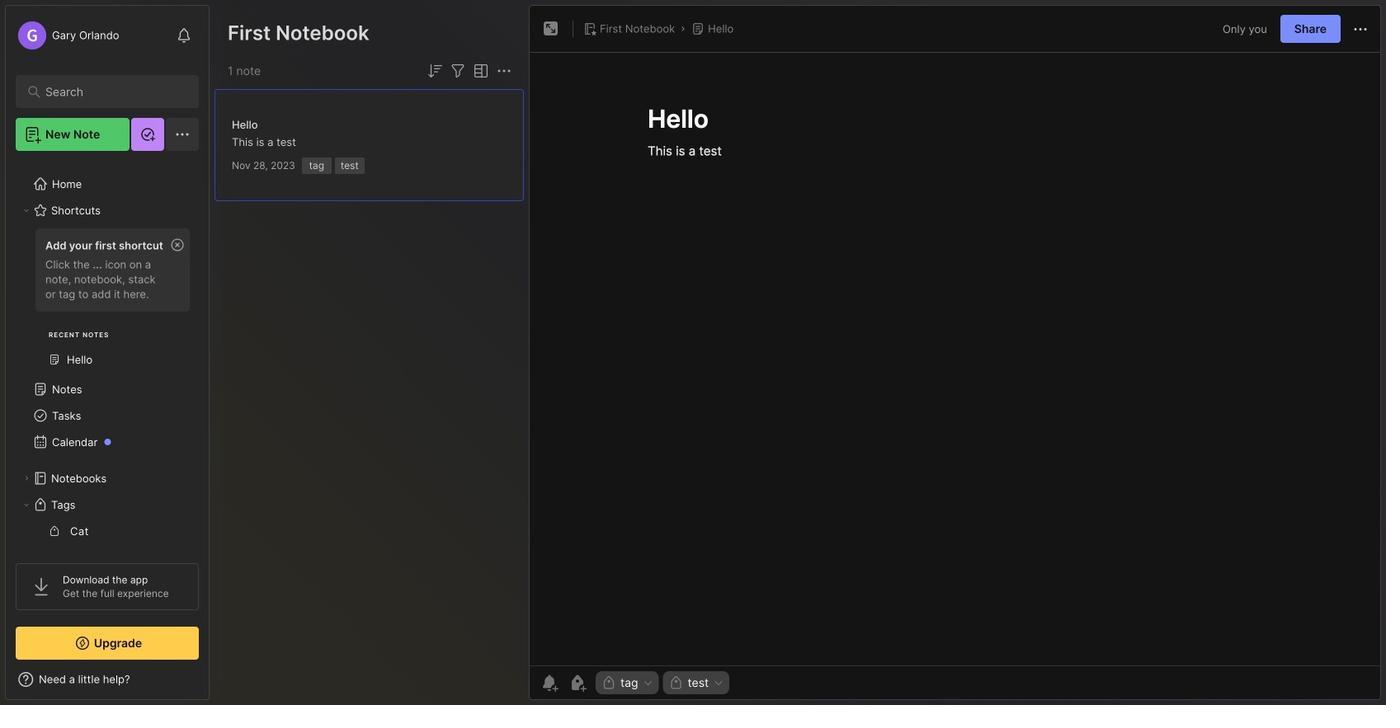 Task type: vqa. For each thing, say whether or not it's contained in the screenshot.
More actions "field"
yes



Task type: locate. For each thing, give the bounding box(es) containing it.
more actions image
[[1351, 19, 1371, 39]]

Search text field
[[45, 84, 177, 100]]

1 horizontal spatial more actions field
[[1351, 19, 1371, 39]]

test Tag actions field
[[709, 677, 725, 689]]

1 vertical spatial group
[[16, 518, 198, 624]]

1 vertical spatial more actions field
[[494, 61, 514, 81]]

0 vertical spatial more actions field
[[1351, 19, 1371, 39]]

0 vertical spatial group
[[16, 224, 198, 383]]

expand note image
[[541, 19, 561, 39]]

click to collapse image
[[208, 675, 221, 695]]

tag Tag actions field
[[638, 677, 654, 689]]

0 horizontal spatial more actions field
[[494, 61, 514, 81]]

none search field inside main element
[[45, 82, 177, 101]]

View options field
[[468, 61, 491, 81]]

group
[[16, 224, 198, 383], [16, 518, 198, 624]]

1 group from the top
[[16, 224, 198, 383]]

2 group from the top
[[16, 518, 198, 624]]

tree
[[6, 161, 209, 687]]

WHAT'S NEW field
[[6, 667, 209, 693]]

More actions field
[[1351, 19, 1371, 39], [494, 61, 514, 81]]

Note Editor text field
[[530, 52, 1381, 666]]

None search field
[[45, 82, 177, 101]]

Add filters field
[[448, 61, 468, 81]]



Task type: describe. For each thing, give the bounding box(es) containing it.
expand notebooks image
[[21, 474, 31, 484]]

more actions image
[[494, 61, 514, 81]]

add filters image
[[448, 61, 468, 81]]

Sort options field
[[425, 61, 445, 81]]

note window element
[[529, 5, 1381, 705]]

Account field
[[16, 19, 119, 52]]

add a reminder image
[[540, 673, 559, 693]]

expand tags image
[[21, 500, 31, 510]]

add tag image
[[568, 673, 588, 693]]

tree inside main element
[[6, 161, 209, 687]]

main element
[[0, 0, 215, 706]]

more actions field inside the note window element
[[1351, 19, 1371, 39]]



